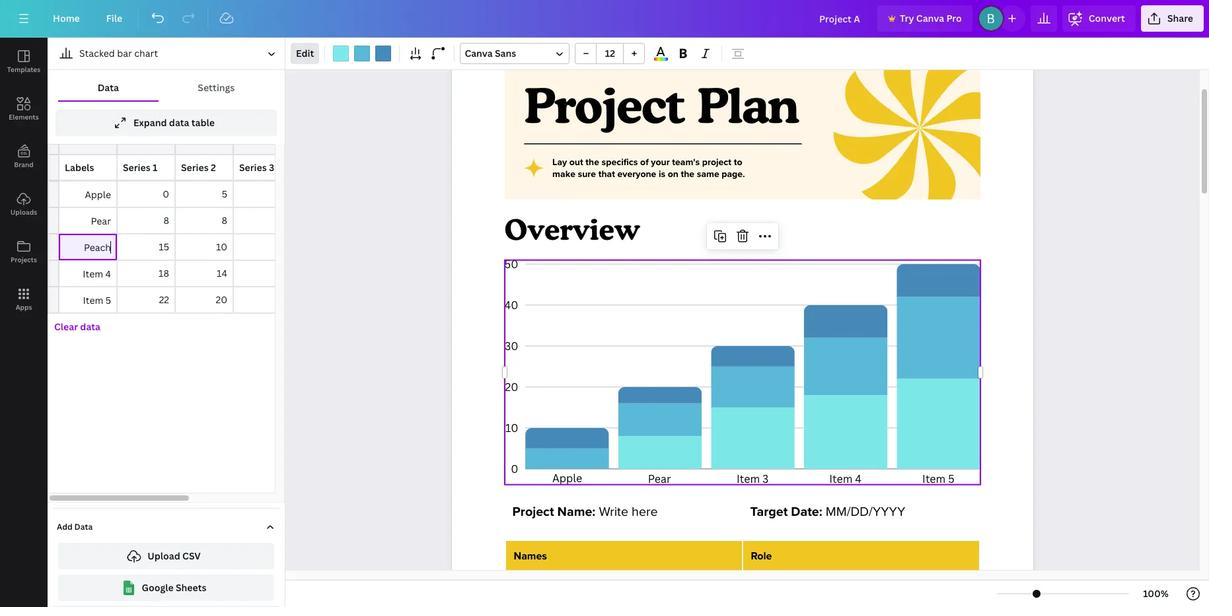 Task type: vqa. For each thing, say whether or not it's contained in the screenshot.
– – number field at the top of the page
yes



Task type: locate. For each thing, give the bounding box(es) containing it.
Select chart type button
[[53, 43, 280, 64]]

projects
[[11, 255, 37, 264]]

apps button
[[0, 276, 48, 323]]

upload csv
[[148, 550, 201, 563]]

data down stacked bar chart
[[98, 81, 119, 94]]

team's
[[672, 157, 700, 168]]

data inside button
[[169, 116, 189, 129]]

project
[[702, 157, 732, 168]]

edit button
[[291, 43, 320, 64]]

1 horizontal spatial data
[[98, 81, 119, 94]]

upload csv button
[[58, 543, 274, 570]]

side panel tab list
[[0, 38, 48, 323]]

canva inside dropdown button
[[465, 47, 493, 59]]

file
[[106, 12, 122, 24]]

csv
[[183, 550, 201, 563]]

0 vertical spatial data
[[169, 116, 189, 129]]

canva left sans
[[465, 47, 493, 59]]

google sheets button
[[58, 575, 274, 602]]

add data
[[57, 522, 93, 533]]

data inside button
[[80, 321, 100, 333]]

your
[[651, 157, 670, 168]]

data right clear
[[80, 321, 100, 333]]

try
[[900, 12, 915, 24]]

is
[[659, 169, 665, 180]]

0 vertical spatial canva
[[917, 12, 945, 24]]

make
[[552, 169, 575, 180]]

elements button
[[0, 85, 48, 133]]

the down team's
[[681, 169, 695, 180]]

data
[[98, 81, 119, 94], [74, 522, 93, 533]]

1 vertical spatial canva
[[465, 47, 493, 59]]

uploads
[[10, 208, 37, 217]]

data left table on the top left of the page
[[169, 116, 189, 129]]

canva inside "button"
[[917, 12, 945, 24]]

try canva pro button
[[878, 5, 973, 32]]

0 vertical spatial data
[[98, 81, 119, 94]]

None text field
[[452, 4, 1034, 608]]

everyone
[[617, 169, 656, 180]]

0 horizontal spatial data
[[74, 522, 93, 533]]

1 horizontal spatial canva
[[917, 12, 945, 24]]

convert
[[1089, 12, 1126, 24]]

on
[[668, 169, 679, 180]]

sans
[[495, 47, 516, 59]]

stacked
[[79, 47, 115, 59]]

project plan
[[524, 76, 799, 134]]

Edit value text field
[[59, 155, 117, 181], [175, 155, 233, 181], [233, 155, 292, 181], [59, 181, 117, 208], [117, 181, 175, 208], [175, 181, 233, 208], [233, 181, 292, 208], [59, 208, 117, 234], [117, 208, 175, 234], [175, 208, 233, 234], [233, 208, 292, 234], [59, 234, 117, 260], [175, 234, 233, 260], [233, 234, 292, 260], [117, 260, 175, 287], [233, 260, 292, 287], [59, 287, 117, 313]]

0 horizontal spatial data
[[80, 321, 100, 333]]

data right add
[[74, 522, 93, 533]]

data for expand
[[169, 116, 189, 129]]

data inside button
[[98, 81, 119, 94]]

share button
[[1142, 5, 1205, 32]]

the
[[586, 157, 599, 168], [681, 169, 695, 180]]

Edit value text field
[[117, 155, 175, 181], [117, 234, 175, 260], [59, 260, 117, 287], [175, 260, 233, 287], [117, 287, 175, 313], [175, 287, 233, 313], [233, 287, 292, 313]]

page.
[[722, 169, 745, 180]]

1 vertical spatial data
[[74, 522, 93, 533]]

#41b8d5 image
[[355, 46, 370, 61]]

0 horizontal spatial the
[[586, 157, 599, 168]]

expand data table
[[134, 116, 215, 129]]

canva
[[917, 12, 945, 24], [465, 47, 493, 59]]

upload
[[148, 550, 180, 563]]

brand
[[14, 160, 34, 169]]

to
[[734, 157, 742, 168]]

clear data
[[54, 321, 100, 333]]

– – number field
[[601, 47, 620, 59]]

color group
[[331, 43, 394, 64]]

lay out the specifics of your team's project to
[[552, 157, 742, 168]]

templates button
[[0, 38, 48, 85]]

1 vertical spatial data
[[80, 321, 100, 333]]

data
[[169, 116, 189, 129], [80, 321, 100, 333]]

the up sure
[[586, 157, 599, 168]]

add
[[57, 522, 73, 533]]

canva sans
[[465, 47, 516, 59]]

canva right try
[[917, 12, 945, 24]]

100% button
[[1135, 584, 1178, 605]]

of
[[640, 157, 649, 168]]

canva sans button
[[460, 43, 570, 64]]

1 horizontal spatial data
[[169, 116, 189, 129]]

#6ce5e8 image
[[333, 46, 349, 61]]

convert button
[[1063, 5, 1136, 32]]

1 horizontal spatial the
[[681, 169, 695, 180]]

clear data button
[[48, 314, 107, 340]]

0 horizontal spatial canva
[[465, 47, 493, 59]]

group
[[575, 43, 645, 64]]



Task type: describe. For each thing, give the bounding box(es) containing it.
file button
[[96, 5, 133, 32]]

stacked bar chart
[[79, 47, 158, 59]]

bar
[[117, 47, 132, 59]]

share
[[1168, 12, 1194, 24]]

expand data table button
[[56, 110, 277, 136]]

overview
[[505, 212, 640, 247]]

chart
[[134, 47, 158, 59]]

settings
[[198, 81, 235, 94]]

uploads button
[[0, 180, 48, 228]]

pro
[[947, 12, 962, 24]]

home
[[53, 12, 80, 24]]

that
[[598, 169, 615, 180]]

edit
[[296, 47, 314, 59]]

templates
[[7, 65, 40, 74]]

brand button
[[0, 133, 48, 180]]

google
[[142, 582, 174, 594]]

lay
[[552, 157, 567, 168]]

project
[[524, 76, 684, 134]]

sure
[[578, 169, 596, 180]]

make sure that everyone is on the same page.
[[552, 169, 745, 180]]

Design title text field
[[809, 5, 873, 32]]

main menu bar
[[0, 0, 1210, 38]]

google sheets
[[142, 582, 207, 594]]

data for clear
[[80, 321, 100, 333]]

plan
[[697, 76, 799, 134]]

100%
[[1144, 588, 1169, 600]]

same
[[697, 169, 719, 180]]

#2d8bba image
[[376, 46, 392, 61]]

apps
[[16, 303, 32, 312]]

none text field containing project plan
[[452, 4, 1034, 608]]

data button
[[58, 75, 158, 100]]

projects button
[[0, 228, 48, 276]]

add data button
[[53, 514, 280, 541]]

home link
[[42, 5, 90, 32]]

data inside dropdown button
[[74, 522, 93, 533]]

expand
[[134, 116, 167, 129]]

try canva pro
[[900, 12, 962, 24]]

out
[[569, 157, 583, 168]]

color range image
[[654, 58, 668, 61]]

elements
[[9, 112, 39, 122]]

clear
[[54, 321, 78, 333]]

settings button
[[158, 75, 274, 100]]

specifics
[[602, 157, 638, 168]]

sheets
[[176, 582, 207, 594]]

table
[[192, 116, 215, 129]]



